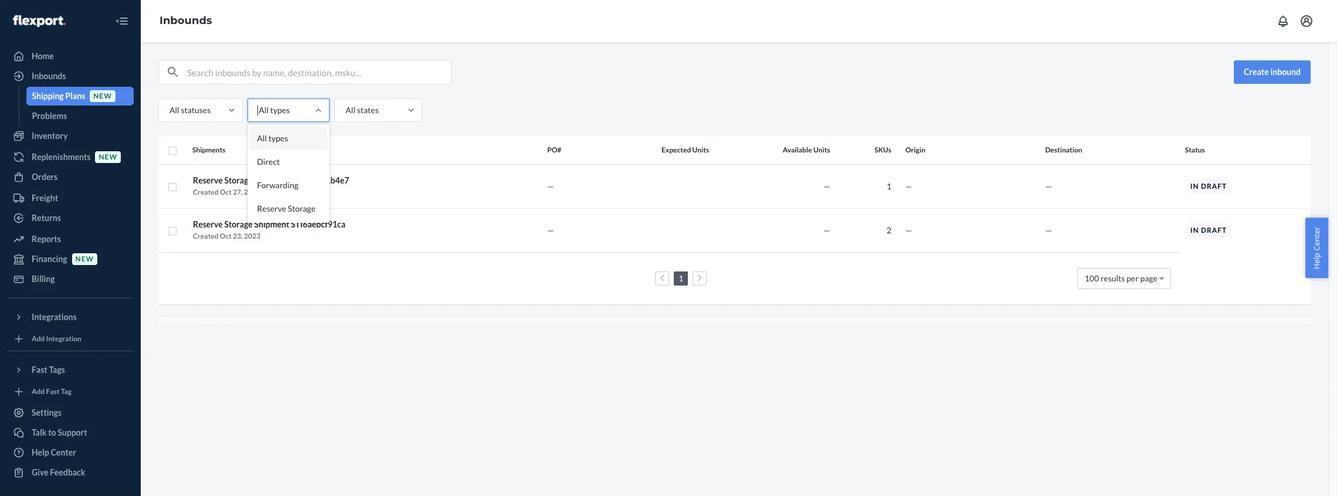 Task type: locate. For each thing, give the bounding box(es) containing it.
1 vertical spatial square image
[[168, 182, 177, 192]]

created left '23,'
[[193, 231, 219, 240]]

units right expected
[[693, 146, 710, 154]]

1 horizontal spatial inbounds link
[[160, 14, 212, 27]]

add up settings
[[32, 387, 45, 396]]

settings link
[[7, 404, 134, 423]]

problems
[[32, 111, 67, 121]]

1 vertical spatial 2023
[[244, 231, 260, 240]]

fast
[[32, 365, 47, 375], [46, 387, 60, 396]]

created inside reserve storage shipment sti5c0331b4e7 created oct 27, 2023
[[193, 187, 219, 196]]

units right available
[[814, 146, 831, 154]]

square image for po#
[[168, 146, 177, 155]]

0 horizontal spatial inbounds link
[[7, 67, 134, 86]]

help center button
[[1307, 218, 1329, 278]]

1 horizontal spatial inbounds
[[160, 14, 212, 27]]

storage inside reserve storage shipment sti6aebcf91ca created oct 23, 2023
[[224, 219, 253, 229]]

storage up 27,
[[224, 175, 253, 185]]

fast inside dropdown button
[[32, 365, 47, 375]]

0 vertical spatial center
[[1312, 227, 1323, 251]]

0 vertical spatial 2023
[[244, 187, 260, 196]]

give
[[32, 468, 48, 478]]

1 square image from the top
[[168, 146, 177, 155]]

1 vertical spatial oct
[[220, 231, 232, 240]]

0 horizontal spatial center
[[51, 448, 76, 458]]

—
[[548, 181, 554, 191], [824, 181, 831, 191], [906, 181, 913, 191], [1046, 181, 1053, 191], [548, 225, 554, 235], [824, 225, 831, 235], [906, 225, 913, 235], [1046, 225, 1053, 235]]

reserve for reserve storage shipment sti6aebcf91ca created oct 23, 2023
[[193, 219, 223, 229]]

new right plans
[[93, 92, 112, 101]]

freight link
[[7, 189, 134, 208]]

2023 inside reserve storage shipment sti5c0331b4e7 created oct 27, 2023
[[244, 187, 260, 196]]

0 vertical spatial in draft
[[1191, 182, 1228, 191]]

storage
[[224, 175, 253, 185], [288, 204, 316, 214], [224, 219, 253, 229]]

help center
[[1312, 227, 1323, 270], [32, 448, 76, 458]]

returns link
[[7, 209, 134, 228]]

new down reports link
[[75, 255, 94, 264]]

per
[[1127, 273, 1139, 283]]

2023 for sti5c0331b4e7
[[244, 187, 260, 196]]

reserve down shipments
[[193, 175, 223, 185]]

1 horizontal spatial center
[[1312, 227, 1323, 251]]

reserve inside reserve storage shipment sti5c0331b4e7 created oct 27, 2023
[[193, 175, 223, 185]]

square image left shipments
[[168, 146, 177, 155]]

storage up '23,'
[[224, 219, 253, 229]]

1 vertical spatial reserve
[[257, 204, 286, 214]]

0 vertical spatial add
[[32, 334, 45, 343]]

home
[[32, 51, 54, 61]]

in
[[1191, 182, 1200, 191], [1191, 226, 1200, 235]]

shipment for sti5c0331b4e7
[[254, 175, 290, 185]]

all
[[170, 105, 179, 115], [259, 105, 269, 115], [346, 105, 356, 115], [257, 133, 267, 143]]

created
[[193, 187, 219, 196], [193, 231, 219, 240]]

create
[[1245, 67, 1270, 77]]

statuses
[[181, 105, 211, 115]]

oct left 27,
[[220, 187, 232, 196]]

0 vertical spatial draft
[[1202, 182, 1228, 191]]

units
[[693, 146, 710, 154], [814, 146, 831, 154]]

add left integration at the bottom left of page
[[32, 334, 45, 343]]

1 2023 from the top
[[244, 187, 260, 196]]

1 vertical spatial help
[[32, 448, 49, 458]]

1 horizontal spatial help center
[[1312, 227, 1323, 270]]

freight
[[32, 193, 58, 203]]

created left 27,
[[193, 187, 219, 196]]

oct left '23,'
[[220, 231, 232, 240]]

0 vertical spatial reserve
[[193, 175, 223, 185]]

1 vertical spatial inbounds
[[32, 71, 66, 81]]

shipment inside reserve storage shipment sti5c0331b4e7 created oct 27, 2023
[[254, 175, 290, 185]]

storage inside reserve storage shipment sti5c0331b4e7 created oct 27, 2023
[[224, 175, 253, 185]]

2 created from the top
[[193, 231, 219, 240]]

create inbound button
[[1235, 60, 1312, 84]]

oct inside reserve storage shipment sti6aebcf91ca created oct 23, 2023
[[220, 231, 232, 240]]

oct
[[220, 187, 232, 196], [220, 231, 232, 240]]

2 vertical spatial new
[[75, 255, 94, 264]]

square image up square image
[[168, 182, 177, 192]]

talk to support
[[32, 428, 87, 438]]

all types
[[259, 105, 290, 115], [257, 133, 288, 143]]

0 vertical spatial storage
[[224, 175, 253, 185]]

1 vertical spatial shipment
[[254, 219, 290, 229]]

2023 right '23,'
[[244, 231, 260, 240]]

create inbound
[[1245, 67, 1302, 77]]

open notifications image
[[1277, 14, 1291, 28]]

reserve inside reserve storage shipment sti6aebcf91ca created oct 23, 2023
[[193, 219, 223, 229]]

destination
[[1046, 146, 1083, 154]]

1 right chevron left image
[[679, 273, 684, 283]]

1 down skus
[[887, 181, 892, 191]]

units for expected units
[[693, 146, 710, 154]]

1 in from the top
[[1191, 182, 1200, 191]]

available units
[[783, 146, 831, 154]]

100
[[1085, 273, 1100, 283]]

100 results per page option
[[1085, 273, 1158, 283]]

2 square image from the top
[[168, 182, 177, 192]]

2023 inside reserve storage shipment sti6aebcf91ca created oct 23, 2023
[[244, 231, 260, 240]]

1 vertical spatial add
[[32, 387, 45, 396]]

1 created from the top
[[193, 187, 219, 196]]

0 vertical spatial in
[[1191, 182, 1200, 191]]

draft for 1
[[1202, 182, 1228, 191]]

shipments
[[192, 146, 226, 154]]

2 in draft from the top
[[1191, 226, 1228, 235]]

1 vertical spatial in draft
[[1191, 226, 1228, 235]]

reserve
[[193, 175, 223, 185], [257, 204, 286, 214], [193, 219, 223, 229]]

help
[[1312, 253, 1323, 270], [32, 448, 49, 458]]

2023 right 27,
[[244, 187, 260, 196]]

1 oct from the top
[[220, 187, 232, 196]]

page
[[1141, 273, 1158, 283]]

new for financing
[[75, 255, 94, 264]]

inventory
[[32, 131, 68, 141]]

0 horizontal spatial inbounds
[[32, 71, 66, 81]]

0 vertical spatial new
[[93, 92, 112, 101]]

reserve up reserve storage shipment sti6aebcf91ca created oct 23, 2023
[[257, 204, 286, 214]]

units for available units
[[814, 146, 831, 154]]

fast left tag
[[46, 387, 60, 396]]

shipment down the reserve storage
[[254, 219, 290, 229]]

2
[[887, 225, 892, 235]]

center
[[1312, 227, 1323, 251], [51, 448, 76, 458]]

add
[[32, 334, 45, 343], [32, 387, 45, 396]]

0 vertical spatial created
[[193, 187, 219, 196]]

square image
[[168, 146, 177, 155], [168, 182, 177, 192]]

1 add from the top
[[32, 334, 45, 343]]

2 vertical spatial storage
[[224, 219, 253, 229]]

returns
[[32, 213, 61, 223]]

1 horizontal spatial 1
[[887, 181, 892, 191]]

reserve right square image
[[193, 219, 223, 229]]

0 vertical spatial help center
[[1312, 227, 1323, 270]]

fast left tags
[[32, 365, 47, 375]]

1 vertical spatial types
[[269, 133, 288, 143]]

shipment inside reserve storage shipment sti6aebcf91ca created oct 23, 2023
[[254, 219, 290, 229]]

1 vertical spatial help center
[[32, 448, 76, 458]]

1 vertical spatial in
[[1191, 226, 1200, 235]]

1 in draft from the top
[[1191, 182, 1228, 191]]

results
[[1101, 273, 1126, 283]]

1 vertical spatial 1
[[679, 273, 684, 283]]

shipment for sti6aebcf91ca
[[254, 219, 290, 229]]

integrations button
[[7, 308, 134, 327]]

1 vertical spatial new
[[99, 153, 117, 162]]

add integration link
[[7, 332, 134, 346]]

2 oct from the top
[[220, 231, 232, 240]]

0 horizontal spatial units
[[693, 146, 710, 154]]

1 horizontal spatial units
[[814, 146, 831, 154]]

0 vertical spatial 1
[[887, 181, 892, 191]]

0 vertical spatial square image
[[168, 146, 177, 155]]

1 vertical spatial draft
[[1202, 226, 1228, 235]]

1 vertical spatial center
[[51, 448, 76, 458]]

types
[[270, 105, 290, 115], [269, 133, 288, 143]]

2 vertical spatial reserve
[[193, 219, 223, 229]]

0 vertical spatial shipment
[[254, 175, 290, 185]]

storage for sti5c0331b4e7
[[224, 175, 253, 185]]

shipment down direct
[[254, 175, 290, 185]]

2 shipment from the top
[[254, 219, 290, 229]]

new
[[93, 92, 112, 101], [99, 153, 117, 162], [75, 255, 94, 264]]

2 draft from the top
[[1202, 226, 1228, 235]]

0 vertical spatial help
[[1312, 253, 1323, 270]]

new up orders link
[[99, 153, 117, 162]]

1
[[887, 181, 892, 191], [679, 273, 684, 283]]

1 shipment from the top
[[254, 175, 290, 185]]

add inside "link"
[[32, 334, 45, 343]]

created inside reserve storage shipment sti6aebcf91ca created oct 23, 2023
[[193, 231, 219, 240]]

shipment
[[254, 175, 290, 185], [254, 219, 290, 229]]

1 draft from the top
[[1202, 182, 1228, 191]]

2 add from the top
[[32, 387, 45, 396]]

1 vertical spatial storage
[[288, 204, 316, 214]]

oct inside reserve storage shipment sti5c0331b4e7 created oct 27, 2023
[[220, 187, 232, 196]]

0 horizontal spatial help
[[32, 448, 49, 458]]

1 units from the left
[[693, 146, 710, 154]]

1 vertical spatial inbounds link
[[7, 67, 134, 86]]

2 in from the top
[[1191, 226, 1200, 235]]

sti5c0331b4e7
[[291, 175, 349, 185]]

in draft
[[1191, 182, 1228, 191], [1191, 226, 1228, 235]]

2 units from the left
[[814, 146, 831, 154]]

draft
[[1202, 182, 1228, 191], [1202, 226, 1228, 235]]

2023 for sti6aebcf91ca
[[244, 231, 260, 240]]

1 vertical spatial created
[[193, 231, 219, 240]]

forwarding
[[257, 180, 299, 190]]

problems link
[[26, 107, 134, 126]]

0 vertical spatial fast
[[32, 365, 47, 375]]

0 vertical spatial inbounds link
[[160, 14, 212, 27]]

center inside button
[[1312, 227, 1323, 251]]

tags
[[49, 365, 65, 375]]

0 vertical spatial all types
[[259, 105, 290, 115]]

storage for sti6aebcf91ca
[[224, 219, 253, 229]]

inbounds link
[[160, 14, 212, 27], [7, 67, 134, 86]]

open account menu image
[[1300, 14, 1314, 28]]

1 horizontal spatial help
[[1312, 253, 1323, 270]]

0 horizontal spatial help center
[[32, 448, 76, 458]]

talk
[[32, 428, 47, 438]]

square image
[[168, 226, 177, 236]]

1 vertical spatial fast
[[46, 387, 60, 396]]

2023
[[244, 187, 260, 196], [244, 231, 260, 240]]

0 vertical spatial oct
[[220, 187, 232, 196]]

add fast tag
[[32, 387, 72, 396]]

fast tags button
[[7, 361, 134, 380]]

Search inbounds by name, destination, msku... text field
[[187, 60, 451, 84]]

storage up sti6aebcf91ca
[[288, 204, 316, 214]]

2 2023 from the top
[[244, 231, 260, 240]]



Task type: describe. For each thing, give the bounding box(es) containing it.
in draft for 2
[[1191, 226, 1228, 235]]

27,
[[233, 187, 243, 196]]

reserve storage shipment sti6aebcf91ca created oct 23, 2023
[[193, 219, 346, 240]]

add for add integration
[[32, 334, 45, 343]]

inventory link
[[7, 127, 134, 146]]

sti6aebcf91ca
[[291, 219, 346, 229]]

po#
[[548, 146, 562, 154]]

origin
[[906, 146, 926, 154]]

reserve for reserve storage
[[257, 204, 286, 214]]

shipping
[[32, 91, 64, 101]]

23,
[[233, 231, 243, 240]]

center inside 'link'
[[51, 448, 76, 458]]

support
[[58, 428, 87, 438]]

0 vertical spatial inbounds
[[160, 14, 212, 27]]

states
[[357, 105, 379, 115]]

100 results per page
[[1085, 273, 1158, 283]]

created for reserve storage shipment sti6aebcf91ca
[[193, 231, 219, 240]]

oct for reserve storage shipment sti5c0331b4e7
[[220, 187, 232, 196]]

flexport logo image
[[13, 15, 66, 27]]

1 vertical spatial all types
[[257, 133, 288, 143]]

in for 1
[[1191, 182, 1200, 191]]

billing link
[[7, 270, 134, 289]]

oct for reserve storage shipment sti6aebcf91ca
[[220, 231, 232, 240]]

tag
[[61, 387, 72, 396]]

add for add fast tag
[[32, 387, 45, 396]]

replenishments
[[32, 152, 91, 162]]

reports link
[[7, 230, 134, 249]]

help center link
[[7, 444, 134, 462]]

billing
[[32, 274, 55, 284]]

give feedback
[[32, 468, 85, 478]]

home link
[[7, 47, 134, 66]]

reserve for reserve storage shipment sti5c0331b4e7 created oct 27, 2023
[[193, 175, 223, 185]]

expected
[[662, 146, 691, 154]]

in for 2
[[1191, 226, 1200, 235]]

all statuses
[[170, 105, 211, 115]]

0 horizontal spatial 1
[[679, 273, 684, 283]]

help center inside button
[[1312, 227, 1323, 270]]

reserve storage shipment sti5c0331b4e7 created oct 27, 2023
[[193, 175, 349, 196]]

draft for 2
[[1202, 226, 1228, 235]]

plans
[[65, 91, 85, 101]]

integrations
[[32, 312, 77, 322]]

expected units
[[662, 146, 710, 154]]

reports
[[32, 234, 61, 244]]

orders
[[32, 172, 58, 182]]

chevron right image
[[698, 274, 703, 282]]

created for reserve storage shipment sti5c0331b4e7
[[193, 187, 219, 196]]

to
[[48, 428, 56, 438]]

status
[[1186, 146, 1206, 154]]

add fast tag link
[[7, 384, 134, 399]]

feedback
[[50, 468, 85, 478]]

help inside 'link'
[[32, 448, 49, 458]]

available
[[783, 146, 813, 154]]

help inside button
[[1312, 253, 1323, 270]]

new for replenishments
[[99, 153, 117, 162]]

shipping plans
[[32, 91, 85, 101]]

talk to support button
[[7, 424, 134, 442]]

financing
[[32, 254, 67, 264]]

1 link
[[677, 273, 686, 283]]

close navigation image
[[115, 14, 129, 28]]

chevron left image
[[660, 274, 665, 282]]

all states
[[346, 105, 379, 115]]

in draft for 1
[[1191, 182, 1228, 191]]

square image for —
[[168, 182, 177, 192]]

fast tags
[[32, 365, 65, 375]]

give feedback button
[[7, 464, 134, 482]]

integration
[[46, 334, 82, 343]]

add integration
[[32, 334, 82, 343]]

new for shipping plans
[[93, 92, 112, 101]]

direct
[[257, 157, 280, 167]]

0 vertical spatial types
[[270, 105, 290, 115]]

inbound
[[1271, 67, 1302, 77]]

skus
[[875, 146, 892, 154]]

reserve storage
[[257, 204, 316, 214]]

settings
[[32, 408, 62, 418]]

help center inside 'link'
[[32, 448, 76, 458]]

orders link
[[7, 168, 134, 187]]



Task type: vqa. For each thing, say whether or not it's contained in the screenshot.
the search icon
no



